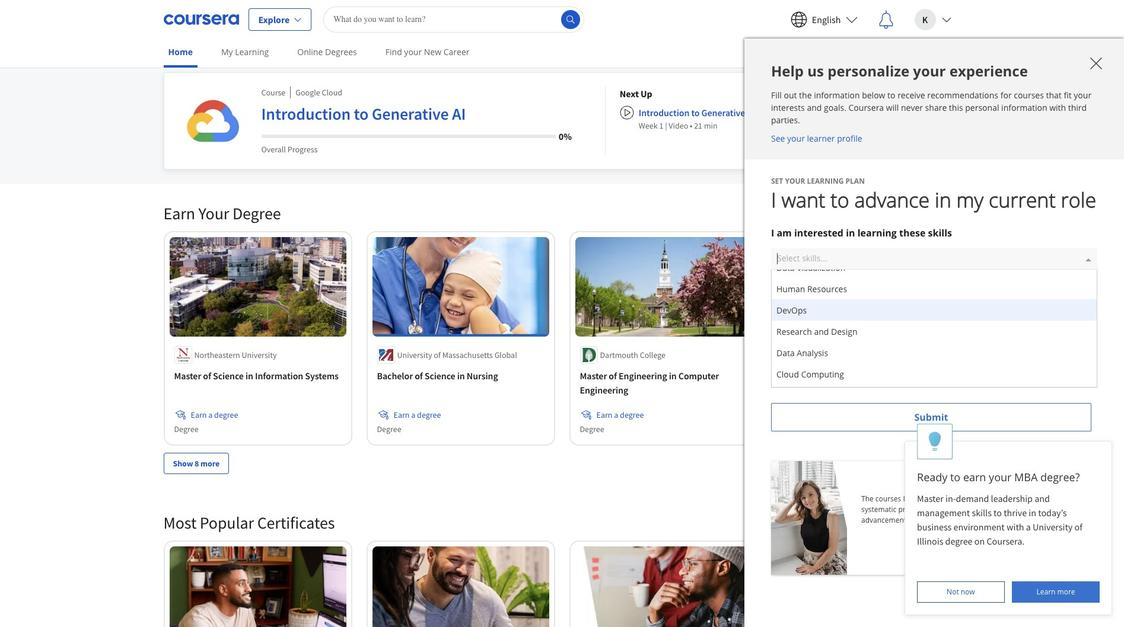 Task type: locate. For each thing, give the bounding box(es) containing it.
1 vertical spatial skills
[[972, 507, 992, 519]]

more inside button
[[201, 458, 220, 469]]

0 vertical spatial the
[[799, 90, 812, 101]]

1 vertical spatial progress
[[288, 144, 318, 155]]

ai for introduction to generative ai week 1 | video • 21 min
[[747, 107, 755, 119]]

1 horizontal spatial northeastern
[[803, 350, 849, 360]]

1 vertical spatial learning
[[807, 176, 844, 186]]

experience down data visualization
[[788, 287, 840, 300]]

information up goals. in the top of the page
[[814, 90, 860, 101]]

1 horizontal spatial earn a degree
[[394, 410, 441, 420]]

i inside the courses i took taught me how to turn theory into concrete & systematic practice. coursera has been paramount to the advancement of my career.
[[903, 494, 905, 504]]

ai
[[452, 103, 466, 125], [747, 107, 755, 119]]

in inside master of science in information systems link
[[246, 370, 253, 382]]

in left computer
[[669, 370, 677, 382]]

of inside the bachelor of science in nursing link
[[415, 370, 423, 382]]

progress right overall
[[288, 144, 318, 155]]

0 horizontal spatial ai
[[452, 103, 466, 125]]

1 earn a degree from the left
[[191, 410, 238, 420]]

generative inside introduction to generative ai week 1 | video • 21 min
[[702, 107, 745, 119]]

in down university of massachusetts global
[[457, 370, 465, 382]]

0 vertical spatial my
[[957, 186, 984, 214]]

&
[[1069, 494, 1075, 504]]

1 horizontal spatial my
[[771, 287, 786, 300]]

google
[[296, 87, 320, 98]]

massachusetts
[[442, 350, 493, 360]]

close image
[[1087, 54, 1106, 73]]

i left want
[[771, 186, 776, 214]]

university of massachusetts global
[[397, 350, 517, 360]]

information down 'for'
[[1001, 102, 1047, 113]]

never
[[901, 102, 923, 113]]

degree down the bachelor of science in nursing
[[417, 410, 441, 420]]

1 vertical spatial my
[[917, 516, 927, 526]]

degree for information
[[214, 410, 238, 420]]

systems
[[305, 370, 339, 382]]

introduction up | at the right top of the page
[[639, 107, 690, 119]]

master of science in data analytics engineering
[[783, 370, 921, 396]]

0 horizontal spatial courses
[[876, 494, 901, 504]]

1 horizontal spatial my
[[957, 186, 984, 214]]

0 horizontal spatial northeastern university
[[194, 350, 277, 360]]

northeastern university
[[194, 350, 277, 360], [803, 350, 885, 360]]

1 northeastern university from the left
[[194, 350, 277, 360]]

1 vertical spatial learning
[[858, 227, 897, 240]]

i left took
[[903, 494, 905, 504]]

1 vertical spatial coursera
[[929, 505, 959, 515]]

in down into
[[1029, 507, 1036, 519]]

of for master of engineering in computer engineering
[[609, 370, 617, 382]]

0 horizontal spatial earn a degree
[[191, 410, 238, 420]]

northeastern university down design
[[803, 350, 885, 360]]

0 vertical spatial courses
[[1014, 90, 1044, 101]]

career
[[444, 46, 470, 58]]

0 vertical spatial and
[[807, 102, 822, 113]]

am
[[777, 227, 792, 240]]

of inside master of science in information systems link
[[203, 370, 211, 382]]

courses up 'systematic'
[[876, 494, 901, 504]]

a down thrive
[[1026, 521, 1031, 533]]

degree inside "master in-demand leadership and management skills to thrive in today's business environment with a university of illinois degree on coursera."
[[945, 536, 973, 548]]

research
[[777, 326, 812, 337]]

university down today's
[[1033, 521, 1073, 533]]

the courses i took taught me how to turn theory into concrete & systematic practice. coursera has been paramount to the advancement of my career.
[[861, 494, 1075, 526]]

skills up environment
[[972, 507, 992, 519]]

coursera up career.
[[929, 505, 959, 515]]

engineering down computing at the bottom of page
[[810, 390, 856, 401]]

c.
[[1086, 532, 1093, 542]]

science down university of massachusetts global
[[425, 370, 455, 382]]

the
[[799, 90, 812, 101], [1041, 505, 1052, 515]]

science up security engineering
[[822, 370, 852, 382]]

science
[[213, 370, 244, 382], [425, 370, 455, 382], [822, 370, 852, 382]]

your
[[404, 46, 422, 58], [913, 61, 946, 81], [1074, 90, 1092, 101], [787, 133, 805, 144], [989, 470, 1012, 485]]

1 horizontal spatial the
[[1041, 505, 1052, 515]]

learn
[[1037, 587, 1056, 597]]

popular
[[200, 512, 254, 534]]

with down that
[[1050, 102, 1066, 113]]

data
[[777, 262, 795, 273], [777, 347, 795, 359], [864, 370, 882, 382]]

skills...
[[802, 253, 827, 264]]

earn a degree up 8
[[191, 410, 238, 420]]

0 vertical spatial i
[[771, 186, 776, 214]]

0 horizontal spatial learning
[[232, 42, 290, 63]]

2 vertical spatial i
[[903, 494, 905, 504]]

1 vertical spatial data
[[777, 347, 795, 359]]

in right computing at the bottom of page
[[854, 370, 862, 382]]

more right learn
[[1058, 587, 1075, 597]]

coursera down below
[[849, 102, 884, 113]]

the inside the courses i took taught me how to turn theory into concrete & systematic practice. coursera has been paramount to the advancement of my career.
[[1041, 505, 1052, 515]]

learning down the explore
[[235, 46, 269, 58]]

learn more link
[[1012, 582, 1100, 603]]

my down coursera image
[[221, 46, 233, 58]]

0 horizontal spatial learning
[[235, 46, 269, 58]]

online degrees
[[297, 46, 357, 58]]

your up third
[[1074, 90, 1092, 101]]

a up show 8 more
[[208, 410, 213, 420]]

0 horizontal spatial your
[[198, 203, 229, 224]]

a down the bachelor
[[411, 410, 415, 420]]

2 vertical spatial data
[[864, 370, 882, 382]]

to inside introduction to generative ai week 1 | video • 21 min
[[691, 107, 700, 119]]

of inside master of science in data analytics engineering
[[812, 370, 820, 382]]

1 horizontal spatial progress
[[855, 83, 889, 94]]

1 vertical spatial the
[[1041, 505, 1052, 515]]

with inside "fill out the information below to receive recommendations for courses that fit your interests and goals. coursera will never share this personal information with third parties."
[[1050, 102, 1066, 113]]

my
[[221, 46, 233, 58], [771, 287, 786, 300]]

1 science from the left
[[213, 370, 244, 382]]

your inside alice element
[[989, 470, 1012, 485]]

degree for master of science in data analytics engineering
[[783, 424, 807, 435]]

the down concrete
[[1041, 505, 1052, 515]]

the right out
[[799, 90, 812, 101]]

share
[[925, 102, 947, 113]]

earn a degree down master of engineering in computer engineering
[[597, 410, 644, 420]]

in left information
[[246, 370, 253, 382]]

learning left these
[[858, 227, 897, 240]]

in for i am interested in learning these skills
[[846, 227, 855, 240]]

0 horizontal spatial my
[[917, 516, 927, 526]]

set your learning plan i want to advance in my current role
[[771, 176, 1096, 214]]

to inside "master in-demand leadership and management skills to thrive in today's business environment with a university of illinois degree on coursera."
[[994, 507, 1002, 519]]

0 horizontal spatial experience
[[788, 287, 840, 300]]

science for data
[[822, 370, 852, 382]]

learner
[[807, 133, 835, 144]]

experience up 'for'
[[950, 61, 1028, 81]]

cloud right "google"
[[322, 87, 342, 98]]

northeastern for data
[[803, 350, 849, 360]]

in right interested
[[846, 227, 855, 240]]

career.
[[929, 516, 952, 526]]

0 horizontal spatial my
[[221, 46, 233, 58]]

1 horizontal spatial coursera
[[929, 505, 959, 515]]

your right find
[[404, 46, 422, 58]]

taught
[[924, 494, 945, 504]]

introduction down "google"
[[261, 103, 351, 125]]

21
[[694, 120, 702, 131]]

skills right these
[[928, 227, 952, 240]]

college
[[640, 350, 666, 360]]

0 horizontal spatial science
[[213, 370, 244, 382]]

of for university of massachusetts global
[[434, 350, 441, 360]]

turn
[[984, 494, 999, 504]]

2 horizontal spatial science
[[822, 370, 852, 382]]

more right 8
[[201, 458, 220, 469]]

analytics
[[884, 370, 921, 382]]

a for bachelor of science in nursing
[[411, 410, 415, 420]]

cloud up security
[[777, 369, 799, 380]]

ai for introduction to generative ai
[[452, 103, 466, 125]]

degree left on
[[945, 536, 973, 548]]

google cloud
[[296, 87, 342, 98]]

cloud inside row group
[[777, 369, 799, 380]]

engineering down cloud computing
[[783, 384, 831, 396]]

degree for master of science in information systems
[[174, 424, 198, 435]]

generative for introduction to generative ai
[[372, 103, 449, 125]]

nursing
[[467, 370, 498, 382]]

my learning
[[221, 46, 269, 58]]

the inside "fill out the information below to receive recommendations for courses that fit your interests and goals. coursera will never share this personal information with third parties."
[[799, 90, 812, 101]]

1 vertical spatial your
[[198, 203, 229, 224]]

and left design
[[814, 326, 829, 337]]

0 horizontal spatial northeastern
[[194, 350, 240, 360]]

1 horizontal spatial cloud
[[777, 369, 799, 380]]

row group
[[772, 86, 1097, 628]]

0 vertical spatial skills
[[928, 227, 952, 240]]

earn for master of engineering in computer engineering
[[597, 410, 613, 420]]

courses
[[1014, 90, 1044, 101], [876, 494, 901, 504]]

my left current
[[957, 186, 984, 214]]

learning left plan
[[807, 176, 844, 186]]

0 horizontal spatial skills
[[928, 227, 952, 240]]

human
[[777, 283, 805, 295]]

generative inside introduction to generative ai link
[[372, 103, 449, 125]]

how
[[960, 494, 974, 504]]

2 earn a degree from the left
[[394, 410, 441, 420]]

degree down master of science in information systems
[[214, 410, 238, 420]]

earn a degree down the bachelor of science in nursing
[[394, 410, 441, 420]]

learning inside set your learning plan i want to advance in my current role
[[807, 176, 844, 186]]

3 science from the left
[[822, 370, 852, 382]]

0 horizontal spatial the
[[799, 90, 812, 101]]

learn more
[[1037, 587, 1075, 597]]

0 vertical spatial experience
[[950, 61, 1028, 81]]

1 vertical spatial cloud
[[777, 369, 799, 380]]

alice element
[[905, 424, 1112, 616]]

of inside the courses i took taught me how to turn theory into concrete & systematic practice. coursera has been paramount to the advancement of my career.
[[908, 516, 915, 526]]

see
[[771, 133, 785, 144]]

in for master of science in data analytics engineering
[[854, 370, 862, 382]]

3 earn a degree from the left
[[597, 410, 644, 420]]

northeastern up computing at the bottom of page
[[803, 350, 849, 360]]

and left goals. in the top of the page
[[807, 102, 822, 113]]

0 vertical spatial information
[[814, 90, 860, 101]]

0 vertical spatial more
[[201, 458, 220, 469]]

your inside set your learning plan i want to advance in my current role
[[785, 176, 805, 186]]

my down practice.
[[917, 516, 927, 526]]

northeastern university for information
[[194, 350, 277, 360]]

skills
[[928, 227, 952, 240], [972, 507, 992, 519]]

0 vertical spatial your
[[785, 176, 805, 186]]

0 vertical spatial with
[[1050, 102, 1066, 113]]

progress down personalize on the right top of the page
[[855, 83, 889, 94]]

today's
[[1038, 507, 1067, 519]]

next up
[[620, 88, 652, 100]]

degree down master of engineering in computer engineering
[[620, 410, 644, 420]]

northeastern for information
[[194, 350, 240, 360]]

1 vertical spatial and
[[814, 326, 829, 337]]

and up today's
[[1035, 493, 1050, 505]]

in inside master of science in data analytics engineering
[[854, 370, 862, 382]]

0 vertical spatial my
[[221, 46, 233, 58]]

my up devops
[[771, 287, 786, 300]]

data visualization
[[777, 262, 846, 273]]

courses right 'for'
[[1014, 90, 1044, 101]]

1 vertical spatial my
[[771, 287, 786, 300]]

2 vertical spatial and
[[1035, 493, 1050, 505]]

1 horizontal spatial introduction
[[639, 107, 690, 119]]

security
[[777, 390, 807, 401]]

not now button
[[917, 582, 1005, 603]]

1 vertical spatial information
[[1001, 102, 1047, 113]]

coursera inside the courses i took taught me how to turn theory into concrete & systematic practice. coursera has been paramount to the advancement of my career.
[[929, 505, 959, 515]]

skills inside "master in-demand leadership and management skills to thrive in today's business environment with a university of illinois degree on coursera."
[[972, 507, 992, 519]]

your up "turn"
[[989, 470, 1012, 485]]

1 vertical spatial with
[[1007, 521, 1024, 533]]

science left information
[[213, 370, 244, 382]]

2 northeastern from the left
[[803, 350, 849, 360]]

fit
[[1064, 90, 1072, 101]]

introduction to generative ai
[[261, 103, 466, 125]]

0 horizontal spatial generative
[[372, 103, 449, 125]]

your inside "link"
[[404, 46, 422, 58]]

theory
[[1000, 494, 1022, 504]]

continue
[[163, 42, 228, 63]]

overall progress
[[261, 144, 318, 155]]

below
[[862, 90, 885, 101]]

northeastern university up master of science in information systems
[[194, 350, 277, 360]]

0 horizontal spatial progress
[[288, 144, 318, 155]]

0 horizontal spatial coursera
[[849, 102, 884, 113]]

0 vertical spatial learning
[[235, 46, 269, 58]]

progress for overall
[[288, 144, 318, 155]]

master
[[174, 370, 201, 382], [580, 370, 607, 382], [783, 370, 810, 382], [917, 493, 944, 505]]

introduction for introduction to generative ai
[[261, 103, 351, 125]]

of for bachelor of science in nursing
[[415, 370, 423, 382]]

degree for master of engineering in computer engineering
[[580, 424, 604, 435]]

english button
[[781, 0, 867, 38]]

2 northeastern university from the left
[[803, 350, 885, 360]]

university up master of science in data analytics engineering link
[[850, 350, 885, 360]]

None search field
[[323, 6, 584, 32]]

1 horizontal spatial information
[[1001, 102, 1047, 113]]

to inside "fill out the information below to receive recommendations for courses that fit your interests and goals. coursera will never share this personal information with third parties."
[[888, 90, 896, 101]]

science inside master of science in data analytics engineering
[[822, 370, 852, 382]]

1 vertical spatial more
[[1058, 587, 1075, 597]]

this
[[949, 102, 963, 113]]

0 vertical spatial cloud
[[322, 87, 342, 98]]

data down research
[[777, 347, 795, 359]]

in right advance
[[935, 186, 951, 214]]

practice.
[[898, 505, 927, 515]]

8
[[195, 458, 199, 469]]

of inside master of engineering in computer engineering
[[609, 370, 617, 382]]

k button
[[905, 0, 961, 38]]

your up receive on the right top
[[913, 61, 946, 81]]

coursera
[[849, 102, 884, 113], [929, 505, 959, 515]]

0 horizontal spatial introduction
[[261, 103, 351, 125]]

help
[[771, 61, 804, 81]]

ai inside introduction to generative ai week 1 | video • 21 min
[[747, 107, 755, 119]]

0 horizontal spatial with
[[1007, 521, 1024, 533]]

find your new career
[[385, 46, 470, 58]]

I am interested in learning these skills field
[[777, 249, 780, 272]]

1 horizontal spatial skills
[[972, 507, 992, 519]]

data up human at the top
[[777, 262, 795, 273]]

1 horizontal spatial more
[[1058, 587, 1075, 597]]

experience
[[950, 61, 1028, 81], [788, 287, 840, 300]]

science for information
[[213, 370, 244, 382]]

master for master of engineering in computer engineering
[[580, 370, 607, 382]]

2 science from the left
[[425, 370, 455, 382]]

a inside "master in-demand leadership and management skills to thrive in today's business environment with a university of illinois degree on coursera."
[[1026, 521, 1031, 533]]

0 vertical spatial coursera
[[849, 102, 884, 113]]

university
[[242, 350, 277, 360], [397, 350, 432, 360], [850, 350, 885, 360], [1033, 521, 1073, 533]]

bachelor of science in nursing link
[[377, 369, 544, 383]]

data for data analysis
[[777, 347, 795, 359]]

in
[[846, 83, 853, 94]]

earn for bachelor of science in nursing
[[394, 410, 410, 420]]

your for learning
[[785, 176, 805, 186]]

0 vertical spatial progress
[[855, 83, 889, 94]]

introduction inside introduction to generative ai week 1 | video • 21 min
[[639, 107, 690, 119]]

master inside master of science in data analytics engineering
[[783, 370, 810, 382]]

lightbulb tip image
[[929, 432, 941, 452]]

0 vertical spatial data
[[777, 262, 795, 273]]

data left analytics
[[864, 370, 882, 382]]

2 horizontal spatial earn a degree
[[597, 410, 644, 420]]

home link
[[163, 39, 198, 68]]

1 horizontal spatial science
[[425, 370, 455, 382]]

1 horizontal spatial your
[[785, 176, 805, 186]]

1 horizontal spatial northeastern university
[[803, 350, 885, 360]]

skills for these
[[928, 227, 952, 240]]

1 horizontal spatial learning
[[807, 176, 844, 186]]

1 horizontal spatial ai
[[747, 107, 755, 119]]

up
[[641, 88, 652, 100]]

1 horizontal spatial generative
[[702, 107, 745, 119]]

fill
[[771, 90, 782, 101]]

i left am
[[771, 227, 774, 240]]

engineering down dartmouth
[[580, 384, 628, 396]]

courses inside "fill out the information below to receive recommendations for courses that fit your interests and goals. coursera will never share this personal information with third parties."
[[1014, 90, 1044, 101]]

learning down the explore
[[232, 42, 290, 63]]

with down thrive
[[1007, 521, 1024, 533]]

1 northeastern from the left
[[194, 350, 240, 360]]

1 horizontal spatial with
[[1050, 102, 1066, 113]]

0 horizontal spatial more
[[201, 458, 220, 469]]

master inside master of engineering in computer engineering
[[580, 370, 607, 382]]

northeastern up master of science in information systems
[[194, 350, 240, 360]]

ready
[[917, 470, 948, 485]]

in inside the bachelor of science in nursing link
[[457, 370, 465, 382]]

a down master of engineering in computer engineering
[[614, 410, 618, 420]]

master in-demand leadership and management skills to thrive in today's business environment with a university of illinois degree on coursera.
[[917, 493, 1085, 548]]

1 vertical spatial courses
[[876, 494, 901, 504]]

in inside master of engineering in computer engineering
[[669, 370, 677, 382]]

see your learner profile
[[771, 133, 862, 144]]

1 horizontal spatial courses
[[1014, 90, 1044, 101]]



Task type: describe. For each thing, give the bounding box(es) containing it.
master for master of science in data analytics engineering
[[783, 370, 810, 382]]

show
[[173, 458, 193, 469]]

1 horizontal spatial learning
[[858, 227, 897, 240]]

data analysis
[[777, 347, 828, 359]]

master of engineering in computer engineering link
[[580, 369, 747, 397]]

coursera image
[[163, 10, 239, 29]]

me
[[947, 494, 958, 504]]

select skills...
[[777, 253, 827, 264]]

took
[[907, 494, 922, 504]]

in progress (1) link
[[841, 78, 951, 100]]

find
[[385, 46, 402, 58]]

my inside the courses i took taught me how to turn theory into concrete & systematic practice. coursera has been paramount to the advancement of my career.
[[917, 516, 927, 526]]

a for master of science in information systems
[[208, 410, 213, 420]]

earn your degree
[[163, 203, 281, 224]]

your inside "fill out the information below to receive recommendations for courses that fit your interests and goals. coursera will never share this personal information with third parties."
[[1074, 90, 1092, 101]]

with inside "master in-demand leadership and management skills to thrive in today's business environment with a university of illinois degree on coursera."
[[1007, 521, 1024, 533]]

role
[[1061, 186, 1096, 214]]

in for bachelor of science in nursing
[[457, 370, 465, 382]]

degree for nursing
[[417, 410, 441, 420]]

third
[[1068, 102, 1087, 113]]

receive
[[898, 90, 925, 101]]

earn a degree for master of science in information systems
[[191, 410, 238, 420]]

next
[[620, 88, 639, 100]]

and inside "master in-demand leadership and management skills to thrive in today's business environment with a university of illinois degree on coursera."
[[1035, 493, 1050, 505]]

global
[[495, 350, 517, 360]]

us
[[808, 61, 824, 81]]

1 horizontal spatial experience
[[950, 61, 1028, 81]]

0 horizontal spatial information
[[814, 90, 860, 101]]

in inside set your learning plan i want to advance in my current role
[[935, 186, 951, 214]]

data for data visualization
[[777, 262, 795, 273]]

that
[[1046, 90, 1062, 101]]

certificates
[[257, 512, 335, 534]]

ready to earn your mba degree?
[[917, 470, 1080, 485]]

business
[[917, 521, 952, 533]]

thrive
[[1004, 507, 1027, 519]]

0 vertical spatial learning
[[232, 42, 290, 63]]

my for my experience level
[[771, 287, 786, 300]]

management
[[917, 507, 970, 519]]

leadership
[[991, 493, 1033, 505]]

to inside set your learning plan i want to advance in my current role
[[831, 186, 849, 214]]

degree for computer
[[620, 410, 644, 420]]

introduction to generative ai image
[[178, 87, 247, 155]]

design
[[831, 326, 858, 337]]

degrees
[[325, 46, 357, 58]]

interested
[[794, 227, 844, 240]]

your for degree
[[198, 203, 229, 224]]

on
[[975, 536, 985, 548]]

environment
[[954, 521, 1005, 533]]

engineering inside master of science in data analytics engineering
[[783, 384, 831, 396]]

fill out the information below to receive recommendations for courses that fit your interests and goals. coursera will never share this personal information with third parties.
[[771, 90, 1092, 126]]

advancement
[[861, 516, 907, 526]]

science for nursing
[[425, 370, 455, 382]]

advance
[[855, 186, 930, 214]]

more inside alice element
[[1058, 587, 1075, 597]]

human resources
[[777, 283, 847, 295]]

submit
[[915, 411, 948, 424]]

most popular certificates
[[163, 512, 335, 534]]

engineering inside row group
[[810, 390, 856, 401]]

earn a degree for master of engineering in computer engineering
[[597, 410, 644, 420]]

devops
[[777, 305, 807, 316]]

see your learner profile link
[[771, 133, 862, 144]]

learning inside 'my learning' link
[[235, 46, 269, 58]]

in progress (1)
[[846, 83, 901, 94]]

more option for introduction to generative ai image
[[783, 87, 800, 104]]

degree?
[[1041, 470, 1080, 485]]

mba
[[1015, 470, 1038, 485]]

data inside master of science in data analytics engineering
[[864, 370, 882, 382]]

recommendations
[[927, 90, 999, 101]]

northeastern university for data
[[803, 350, 885, 360]]

goals.
[[824, 102, 847, 113]]

row group containing data visualization
[[772, 86, 1097, 628]]

not now
[[947, 587, 975, 597]]

(1)
[[892, 83, 901, 94]]

my for my learning
[[221, 46, 233, 58]]

personalize
[[828, 61, 910, 81]]

paramount
[[993, 505, 1030, 515]]

|
[[665, 120, 667, 131]]

k
[[922, 13, 928, 25]]

i inside set your learning plan i want to advance in my current role
[[771, 186, 776, 214]]

my inside set your learning plan i want to advance in my current role
[[957, 186, 984, 214]]

online
[[297, 46, 323, 58]]

your right see
[[787, 133, 805, 144]]

new
[[424, 46, 441, 58]]

in-
[[946, 493, 956, 505]]

0 horizontal spatial cloud
[[322, 87, 342, 98]]

analysis
[[797, 347, 828, 359]]

—
[[1063, 532, 1070, 542]]

help center image
[[1093, 597, 1108, 611]]

computing
[[801, 369, 844, 380]]

level
[[843, 287, 865, 300]]

home
[[168, 46, 193, 58]]

illinois
[[917, 536, 944, 548]]

introduction for introduction to generative ai week 1 | video • 21 min
[[639, 107, 690, 119]]

of for master of science in information systems
[[203, 370, 211, 382]]

for
[[1001, 90, 1012, 101]]

introduction to generative ai week 1 | video • 21 min
[[639, 107, 755, 131]]

master for master of science in information systems
[[174, 370, 201, 382]]

progress for in
[[855, 83, 889, 94]]

set
[[771, 176, 783, 186]]

ana
[[1072, 532, 1085, 542]]

most popular certificates collection element
[[156, 493, 968, 628]]

show 8 more button
[[163, 453, 229, 474]]

in inside "master in-demand leadership and management skills to thrive in today's business environment with a university of illinois degree on coursera."
[[1029, 507, 1036, 519]]

in for master of engineering in computer engineering
[[669, 370, 677, 382]]

dartmouth college
[[600, 350, 666, 360]]

parties.
[[771, 115, 800, 126]]

and inside "fill out the information below to receive recommendations for courses that fit your interests and goals. coursera will never share this personal information with third parties."
[[807, 102, 822, 113]]

university up master of science in information systems link
[[242, 350, 277, 360]]

of for master of science in data analytics engineering
[[812, 370, 820, 382]]

0%
[[559, 131, 572, 142]]

engineering down college
[[619, 370, 667, 382]]

continue learning
[[163, 42, 290, 63]]

skills for management
[[972, 507, 992, 519]]

completed link
[[841, 100, 951, 122]]

of inside "master in-demand leadership and management skills to thrive in today's business environment with a university of illinois degree on coursera."
[[1075, 521, 1083, 533]]

profile
[[837, 133, 862, 144]]

courses inside the courses i took taught me how to turn theory into concrete & systematic practice. coursera has been paramount to the advancement of my career.
[[876, 494, 901, 504]]

— ana c.
[[1063, 532, 1093, 542]]

1 vertical spatial experience
[[788, 287, 840, 300]]

master inside "master in-demand leadership and management skills to thrive in today's business environment with a university of illinois degree on coursera."
[[917, 493, 944, 505]]

university up the bachelor
[[397, 350, 432, 360]]

in for master of science in information systems
[[246, 370, 253, 382]]

university inside "master in-demand leadership and management skills to thrive in today's business environment with a university of illinois degree on coursera."
[[1033, 521, 1073, 533]]

personal
[[965, 102, 999, 113]]

to inside introduction to generative ai link
[[354, 103, 369, 125]]

master of science in data analytics engineering link
[[783, 369, 950, 397]]

week
[[639, 120, 658, 131]]

earn your degree collection element
[[156, 184, 968, 493]]

overall
[[261, 144, 286, 155]]

generative for introduction to generative ai week 1 | video • 21 min
[[702, 107, 745, 119]]

1
[[659, 120, 664, 131]]

earn for master of science in information systems
[[191, 410, 207, 420]]

most
[[163, 512, 197, 534]]

earn a degree for bachelor of science in nursing
[[394, 410, 441, 420]]

degree for bachelor of science in nursing
[[377, 424, 401, 435]]

a for master of engineering in computer engineering
[[614, 410, 618, 420]]

and inside row group
[[814, 326, 829, 337]]

1 vertical spatial i
[[771, 227, 774, 240]]

What do you want to learn? text field
[[323, 6, 584, 32]]

master of science in information systems
[[174, 370, 339, 382]]

coursera inside "fill out the information below to receive recommendations for courses that fit your interests and goals. coursera will never share this personal information with third parties."
[[849, 102, 884, 113]]

video
[[669, 120, 688, 131]]

bachelor of science in nursing
[[377, 370, 498, 382]]



Task type: vqa. For each thing, say whether or not it's contained in the screenshot.
left the
yes



